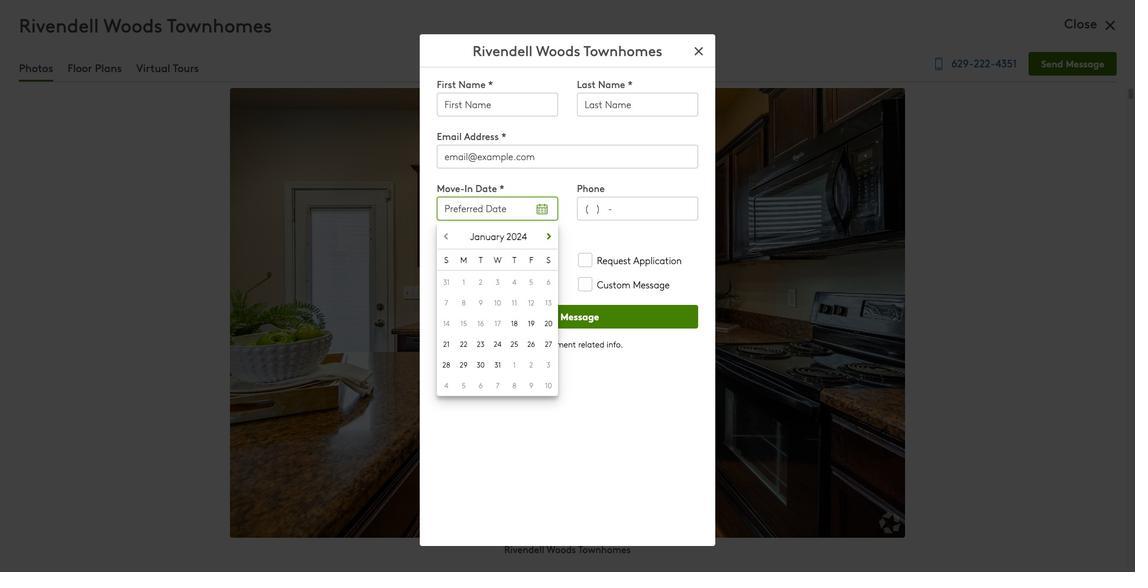 Task type: vqa. For each thing, say whether or not it's contained in the screenshot.


Task type: locate. For each thing, give the bounding box(es) containing it.
map link
[[0, 0, 43, 27]]

0 horizontal spatial 5
[[462, 381, 466, 390]]

request
[[597, 254, 631, 267], [873, 466, 910, 480]]

0 vertical spatial 222-
[[974, 56, 996, 70]]

1 horizontal spatial send message
[[872, 504, 935, 518]]

17
[[495, 319, 501, 328]]

11
[[512, 298, 517, 307]]

me
[[477, 339, 489, 350]]

tours
[[173, 60, 199, 75], [604, 388, 627, 401]]

0 horizontal spatial virtual
[[136, 60, 170, 75]]

1 vertical spatial send message
[[536, 309, 599, 323]]

m
[[460, 254, 467, 266]]

verified listing
[[229, 513, 295, 526]]

contact this property
[[830, 428, 976, 447]]

next
[[1103, 7, 1121, 19]]

1 vertical spatial send
[[536, 309, 558, 323]]

tour down contact this property
[[913, 466, 933, 480]]

media tab list
[[19, 60, 1117, 82]]

3
[[496, 277, 500, 287], [547, 360, 551, 370]]

0 vertical spatial 4351
[[996, 56, 1017, 70]]

1
[[463, 277, 465, 287], [513, 360, 516, 370]]

0 vertical spatial 2
[[479, 277, 483, 287]]

f
[[529, 254, 533, 266]]

send message button for contact this property
[[750, 499, 1057, 523]]

1 s from the left
[[444, 254, 449, 266]]

2 horizontal spatial send
[[1042, 56, 1064, 70]]

would
[[442, 234, 470, 247]]

close image
[[1098, 16, 1120, 35]]

6 down 30
[[479, 381, 483, 390]]

property
[[918, 428, 976, 447]]

2 down 26
[[530, 360, 533, 370]]

1 down m
[[463, 277, 465, 287]]

1 vertical spatial 3
[[547, 360, 551, 370]]

12
[[528, 298, 535, 307]]

7
[[445, 298, 448, 307], [496, 381, 500, 390]]

222- inside the (629) 222-4351 link
[[906, 536, 926, 549]]

send message up the (629) 222-4351 link
[[872, 504, 935, 518]]

0 vertical spatial 6
[[547, 277, 551, 287]]

virtual down related
[[572, 388, 602, 401]]

i
[[437, 234, 440, 247]]

1 horizontal spatial s
[[547, 254, 551, 266]]

1 vertical spatial 31
[[495, 360, 501, 370]]

9 right 110
[[529, 381, 533, 390]]

0 vertical spatial 10
[[494, 298, 501, 307]]

application
[[634, 254, 682, 267]]

110
[[499, 388, 513, 401]]

0 horizontal spatial 4351
[[926, 536, 945, 549]]

1 horizontal spatial 9
[[529, 381, 533, 390]]

t left w
[[479, 254, 483, 266]]

0 horizontal spatial request
[[597, 254, 631, 267]]

20
[[545, 319, 553, 328]]

send message button down prev link
[[1029, 52, 1117, 76]]

photos right 110
[[515, 388, 546, 401]]

0 vertical spatial request
[[597, 254, 631, 267]]

tour
[[506, 254, 524, 267], [913, 466, 933, 480]]

0 vertical spatial 9
[[479, 298, 483, 307]]

confirm
[[458, 279, 492, 291]]

1 horizontal spatial t
[[513, 254, 517, 266]]

4351 right 629-
[[996, 56, 1017, 70]]

prev link
[[1069, 0, 1097, 28]]

availability
[[495, 279, 541, 291]]

0 horizontal spatial tour
[[506, 254, 524, 267]]

0 vertical spatial send message button
[[1029, 52, 1117, 76]]

0 vertical spatial 5
[[530, 277, 533, 287]]

request inside the i would like to... group
[[597, 254, 631, 267]]

4 down '28'
[[445, 381, 449, 390]]

0 vertical spatial 1
[[463, 277, 465, 287]]

22
[[460, 339, 468, 349]]

t right a
[[513, 254, 517, 266]]

1 horizontal spatial send
[[872, 504, 893, 518]]

1 horizontal spatial 7
[[496, 381, 500, 390]]

222- inside "629-222-4351" link
[[974, 56, 996, 70]]

2 t from the left
[[513, 254, 517, 266]]

0 vertical spatial tours
[[173, 60, 199, 75]]

4351 for 629-222-4351
[[996, 56, 1017, 70]]

2 s from the left
[[547, 254, 551, 266]]

10 left 11
[[494, 298, 501, 307]]

woods
[[103, 11, 163, 38], [536, 40, 581, 59], [282, 420, 312, 433], [177, 439, 263, 478], [547, 543, 576, 556]]

2
[[479, 277, 483, 287], [530, 360, 533, 370]]

1 horizontal spatial 4351
[[996, 56, 1017, 70]]

1 horizontal spatial virtual
[[572, 388, 602, 401]]

tours inside button
[[173, 60, 199, 75]]

send message button up apartment
[[437, 305, 698, 329]]

0 vertical spatial send message
[[1042, 56, 1105, 70]]

send message button up the (629) 222-4351 link
[[750, 499, 1057, 523]]

1 vertical spatial 6
[[479, 381, 483, 390]]

24
[[494, 339, 502, 349]]

9
[[479, 298, 483, 307], [529, 381, 533, 390]]

send message down prev link
[[1042, 56, 1105, 70]]

0 horizontal spatial 7
[[445, 298, 448, 307]]

1 vertical spatial photos
[[515, 388, 546, 401]]

1 horizontal spatial 8
[[513, 381, 517, 390]]

(629)
[[880, 536, 904, 549]]

message down the application
[[633, 279, 670, 291]]

0 horizontal spatial tours
[[173, 60, 199, 75]]

request inside 'button'
[[873, 466, 910, 480]]

send message button
[[1029, 52, 1117, 76], [437, 305, 698, 329], [750, 499, 1057, 523]]

0 vertical spatial tour
[[506, 254, 524, 267]]

t
[[479, 254, 483, 266], [513, 254, 517, 266]]

send
[[1042, 56, 1064, 70], [536, 309, 558, 323], [872, 504, 893, 518]]

10
[[494, 298, 501, 307], [545, 381, 552, 390]]

1 horizontal spatial request
[[873, 466, 910, 480]]

1 vertical spatial 9
[[529, 381, 533, 390]]

message up related
[[561, 309, 599, 323]]

rivendell woods townhomes dialog
[[0, 0, 1136, 573], [420, 34, 716, 547]]

6 up '13'
[[547, 277, 551, 287]]

0 horizontal spatial 222-
[[906, 536, 926, 549]]

townhomes
[[167, 11, 272, 38], [584, 40, 663, 59], [314, 420, 366, 433], [270, 439, 422, 478], [579, 543, 631, 556]]

listing
[[265, 513, 295, 526]]

january 2024
[[470, 230, 527, 242]]

1 vertical spatial send message button
[[437, 305, 698, 329]]

tour right a
[[506, 254, 524, 267]]

message down close icon
[[1066, 56, 1105, 70]]

send message for contact this property
[[872, 504, 935, 518]]

4 up 11
[[513, 277, 517, 287]]

1 vertical spatial 10
[[545, 381, 552, 390]]

rivendell woods townhomes
[[19, 11, 272, 38], [473, 40, 663, 59], [240, 420, 366, 433], [54, 439, 422, 478], [504, 543, 631, 556]]

4351 right (629)
[[926, 536, 945, 549]]

0 vertical spatial 3
[[496, 277, 500, 287]]

5 up 12 at bottom
[[530, 277, 533, 287]]

0 horizontal spatial s
[[444, 254, 449, 266]]

28
[[443, 360, 450, 370]]

3 down 27
[[547, 360, 551, 370]]

1 horizontal spatial 3
[[547, 360, 551, 370]]

2 vertical spatial send message button
[[750, 499, 1057, 523]]

1 vertical spatial request
[[873, 466, 910, 480]]

request down this
[[873, 466, 910, 480]]

photos
[[19, 60, 53, 75], [515, 388, 546, 401]]

2 horizontal spatial send message
[[1042, 56, 1105, 70]]

1 vertical spatial virtual
[[572, 388, 602, 401]]

send message
[[1042, 56, 1105, 70], [536, 309, 599, 323], [872, 504, 935, 518]]

1 vertical spatial 4351
[[926, 536, 945, 549]]

0 horizontal spatial t
[[479, 254, 483, 266]]

1 horizontal spatial 222-
[[974, 56, 996, 70]]

0 vertical spatial 31
[[443, 277, 450, 287]]

8
[[462, 298, 466, 307], [513, 381, 517, 390]]

virtual tours button
[[136, 60, 199, 81]]

1 vertical spatial tour
[[913, 466, 933, 480]]

31 left confirm
[[443, 277, 450, 287]]

request up custom
[[597, 254, 631, 267]]

send for contact this property
[[872, 504, 893, 518]]

1 horizontal spatial 5
[[530, 277, 533, 287]]

629-222-4351 link
[[930, 54, 1017, 75]]

(629) 222-4351 link
[[861, 534, 945, 552]]

s left m
[[444, 254, 449, 266]]

january
[[470, 230, 504, 242]]

4 virtual tours button
[[555, 388, 636, 401]]

2 vertical spatial send
[[872, 504, 893, 518]]

0 horizontal spatial 8
[[462, 298, 466, 307]]

1 vertical spatial 2
[[530, 360, 533, 370]]

w
[[494, 254, 502, 266]]

19
[[528, 319, 535, 328]]

0 vertical spatial virtual
[[136, 60, 170, 75]]

31 right 30
[[495, 360, 501, 370]]

222-
[[974, 56, 996, 70], [906, 536, 926, 549]]

and
[[519, 339, 533, 350]]

tour inside 'button'
[[913, 466, 933, 480]]

5
[[530, 277, 533, 287], [462, 381, 466, 390]]

virtual inside "virtual tours" button
[[136, 60, 170, 75]]

8 down 25
[[513, 381, 517, 390]]

antioch
[[195, 420, 230, 433]]

First Name text field
[[437, 93, 558, 117]]

plans
[[95, 60, 122, 75]]

2 vertical spatial send message
[[872, 504, 935, 518]]

8 up the 15
[[462, 298, 466, 307]]

prev
[[1075, 7, 1092, 19]]

s
[[444, 254, 449, 266], [547, 254, 551, 266]]

menu
[[76, 8, 97, 20]]

4 right the '110 photos' button at the left bottom
[[564, 388, 569, 401]]

1 vertical spatial 7
[[496, 381, 500, 390]]

1 horizontal spatial tours
[[604, 388, 627, 401]]

1 t from the left
[[479, 254, 483, 266]]

rivendell
[[19, 11, 99, 38], [473, 40, 533, 59], [240, 420, 280, 433], [54, 439, 170, 478], [504, 543, 544, 556]]

1 vertical spatial tours
[[604, 388, 627, 401]]

0 vertical spatial 8
[[462, 298, 466, 307]]

email
[[454, 339, 475, 350]]

27
[[545, 339, 552, 349]]

14
[[443, 319, 450, 328]]

virtual right plans
[[136, 60, 170, 75]]

send message down '13'
[[536, 309, 599, 323]]

1 horizontal spatial tour
[[913, 466, 933, 480]]

1 horizontal spatial 1
[[513, 360, 516, 370]]

0 vertical spatial send
[[1042, 56, 1064, 70]]

0 horizontal spatial send
[[536, 309, 558, 323]]

2 down schedule
[[479, 277, 483, 287]]

31
[[443, 277, 450, 287], [495, 360, 501, 370]]

5 down 29
[[462, 381, 466, 390]]

0 horizontal spatial photos
[[19, 60, 53, 75]]

1 down 25
[[513, 360, 516, 370]]

1 vertical spatial 222-
[[906, 536, 926, 549]]

message
[[1066, 56, 1105, 70], [633, 279, 670, 291], [561, 309, 599, 323], [896, 504, 935, 518]]

0 horizontal spatial send message
[[536, 309, 599, 323]]

0 horizontal spatial 1
[[463, 277, 465, 287]]

info.
[[607, 339, 623, 350]]

10 down 27
[[545, 381, 552, 390]]

request for request tour
[[873, 466, 910, 480]]

photos left floor
[[19, 60, 53, 75]]

i would like to... group
[[435, 250, 697, 299]]

request tour
[[873, 466, 933, 480]]

3 down a
[[496, 277, 500, 287]]

s right f
[[547, 254, 551, 266]]

9 down confirm
[[479, 298, 483, 307]]

english
[[125, 7, 156, 20]]

send message for rivendell woods townhomes
[[1042, 56, 1105, 70]]

16
[[478, 319, 484, 328]]

0 vertical spatial photos
[[19, 60, 53, 75]]



Task type: describe. For each thing, give the bounding box(es) containing it.
confirm availability
[[458, 279, 541, 291]]

a
[[498, 254, 504, 267]]

english link
[[113, 7, 156, 20]]

related
[[578, 339, 605, 350]]

29
[[460, 360, 468, 370]]

15
[[461, 319, 467, 328]]

0 horizontal spatial 31
[[443, 277, 450, 287]]

email@example.com email field
[[437, 145, 698, 169]]

antioch link
[[195, 420, 230, 433]]

contact
[[830, 428, 885, 447]]

listings
[[491, 339, 516, 350]]

18
[[511, 319, 518, 328]]

to...
[[492, 234, 512, 247]]

send message button for rivendell woods townhomes
[[1029, 52, 1117, 76]]

0 horizontal spatial 6
[[479, 381, 483, 390]]

message inside the i would like to... group
[[633, 279, 670, 291]]

2024
[[507, 230, 527, 242]]

37013
[[207, 480, 235, 495]]

Preferred Date text field
[[437, 197, 558, 221]]

25
[[511, 339, 518, 349]]

next link
[[1097, 0, 1127, 28]]

26
[[528, 339, 535, 349]]

virtual tours
[[136, 60, 199, 75]]

4351 for (629) 222-4351
[[926, 536, 945, 549]]

map
[[21, 7, 38, 19]]

0 horizontal spatial 3
[[496, 277, 500, 287]]

this
[[888, 428, 914, 447]]

request application
[[597, 254, 682, 267]]

23
[[477, 339, 485, 349]]

13
[[546, 298, 552, 307]]

email me listings and apartment related info.
[[454, 339, 623, 350]]

message up (629) 222-4351
[[896, 504, 935, 518]]

tour inside the i would like to... group
[[506, 254, 524, 267]]

Last Name text field
[[577, 93, 698, 117]]

verified
[[229, 513, 263, 526]]

0 horizontal spatial 10
[[494, 298, 501, 307]]

30
[[477, 360, 485, 370]]

request tour button
[[750, 462, 1057, 485]]

1 horizontal spatial 10
[[545, 381, 552, 390]]

custom message
[[597, 279, 670, 291]]

send for rivendell woods townhomes
[[1042, 56, 1064, 70]]

(   )   -     telephone field
[[577, 197, 698, 221]]

1 horizontal spatial 2
[[530, 360, 533, 370]]

1 vertical spatial 5
[[462, 381, 466, 390]]

1 horizontal spatial 6
[[547, 277, 551, 287]]

222- for 629-
[[974, 56, 996, 70]]

request for request application
[[597, 254, 631, 267]]

apartment
[[535, 339, 576, 350]]

1 horizontal spatial 31
[[495, 360, 501, 370]]

1 vertical spatial 8
[[513, 381, 517, 390]]

i would like to...
[[437, 234, 512, 247]]

0 horizontal spatial 9
[[479, 298, 483, 307]]

0 horizontal spatial 4
[[445, 381, 449, 390]]

(629) 222-4351
[[880, 536, 945, 549]]

4 virtual tours
[[564, 388, 627, 401]]

1 vertical spatial 1
[[513, 360, 516, 370]]

photos button
[[19, 60, 53, 81]]

schedule a tour
[[458, 254, 524, 267]]

photos inside "media" tab list
[[19, 60, 53, 75]]

629-222-4351
[[952, 56, 1017, 70]]

menu button
[[43, 0, 107, 27]]

0 vertical spatial 7
[[445, 298, 448, 307]]

floor
[[68, 60, 92, 75]]

custom
[[597, 279, 631, 291]]

2 horizontal spatial 4
[[564, 388, 569, 401]]

1 horizontal spatial photos
[[515, 388, 546, 401]]

110 photos
[[499, 388, 546, 401]]

floor plans button
[[68, 60, 122, 81]]

629-
[[952, 56, 974, 70]]

1 horizontal spatial 4
[[513, 277, 517, 287]]

0 horizontal spatial 2
[[479, 277, 483, 287]]

110 photos button
[[490, 388, 555, 401]]

like
[[472, 234, 490, 247]]

222- for (629)
[[906, 536, 926, 549]]

21
[[443, 339, 450, 349]]

schedule
[[458, 254, 496, 267]]

floor plans
[[68, 60, 122, 75]]



